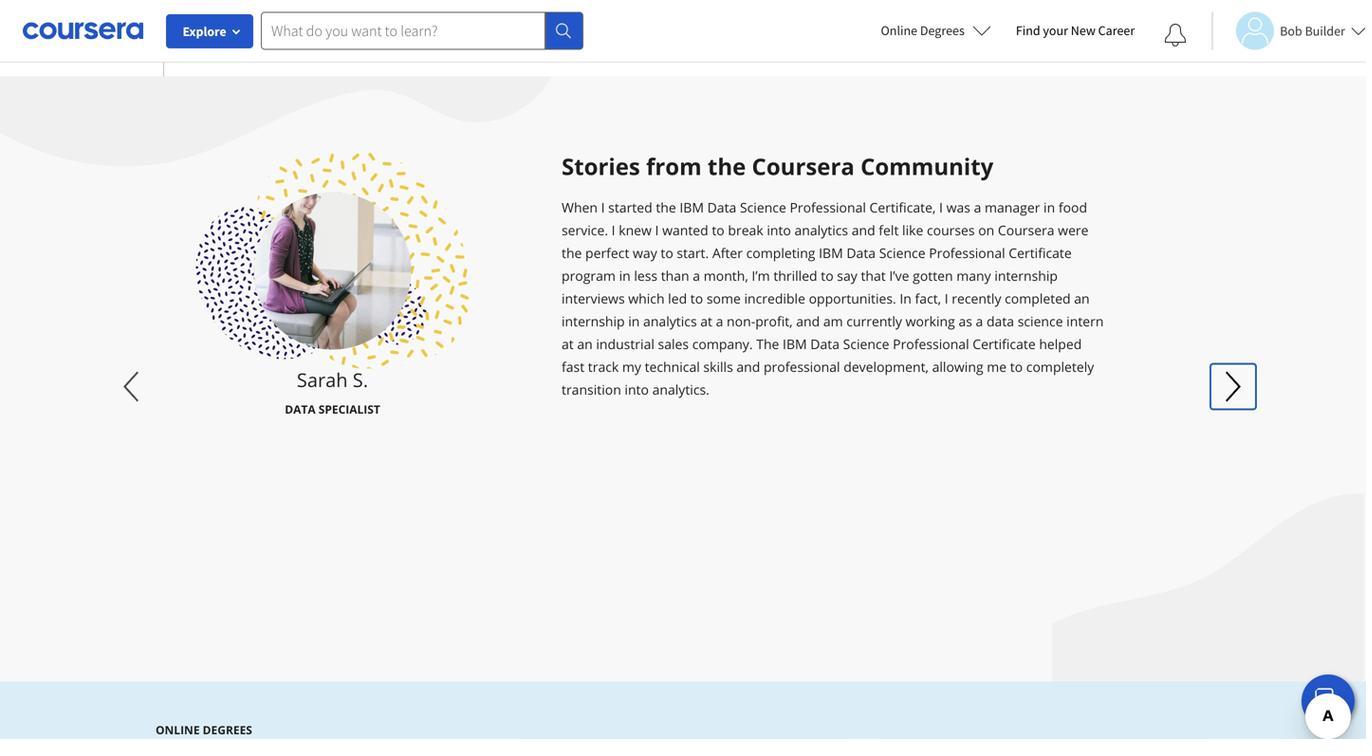 Task type: describe. For each thing, give the bounding box(es) containing it.
gotten
[[913, 267, 954, 285]]

intern
[[1067, 312, 1104, 330]]

data down am at the right
[[811, 335, 840, 353]]

i've
[[890, 267, 910, 285]]

explore
[[183, 23, 226, 40]]

led
[[668, 290, 687, 308]]

new
[[1071, 22, 1096, 39]]

your
[[1044, 22, 1069, 39]]

What do you want to learn? text field
[[261, 12, 546, 50]]

food
[[1059, 198, 1088, 216]]

sarah
[[297, 367, 348, 393]]

show notifications image
[[1165, 24, 1188, 47]]

i right when at the top of page
[[601, 198, 605, 216]]

stories
[[562, 151, 641, 182]]

allowing
[[933, 358, 984, 376]]

perfect
[[586, 244, 630, 262]]

start.
[[677, 244, 709, 262]]

0 vertical spatial in
[[1044, 198, 1056, 216]]

stories from the coursera community
[[562, 151, 994, 182]]

find your new career
[[1016, 22, 1136, 39]]

less
[[634, 267, 658, 285]]

which
[[629, 290, 665, 308]]

the
[[757, 335, 780, 353]]

online inside dropdown button
[[881, 22, 918, 39]]

fact,
[[916, 290, 942, 308]]

1 vertical spatial science
[[880, 244, 926, 262]]

online degrees button
[[866, 9, 1007, 51]]

completing
[[747, 244, 816, 262]]

go
[[477, 33, 498, 53]]

0 vertical spatial coursera
[[752, 151, 855, 182]]

s.
[[353, 367, 368, 393]]

1 vertical spatial online
[[156, 722, 200, 738]]

bob builder
[[1281, 22, 1346, 39]]

company.
[[693, 335, 753, 353]]

0 vertical spatial ibm
[[680, 198, 704, 216]]

1 vertical spatial in
[[619, 267, 631, 285]]

to right way in the top of the page
[[661, 244, 674, 262]]

i left "was"
[[940, 198, 944, 216]]

a left the non-
[[716, 312, 724, 330]]

1 vertical spatial into
[[625, 381, 649, 399]]

chat with us image
[[1314, 686, 1344, 717]]

that
[[861, 267, 886, 285]]

find your new career link
[[1007, 19, 1145, 43]]

track
[[588, 358, 619, 376]]

coursera image
[[23, 15, 143, 46]]

i right knew
[[656, 221, 659, 239]]

me
[[987, 358, 1007, 376]]

from
[[647, 151, 702, 182]]

find
[[1016, 22, 1041, 39]]

wanted
[[663, 221, 709, 239]]

0 vertical spatial at
[[701, 312, 713, 330]]

after
[[713, 244, 743, 262]]

1 vertical spatial analytics
[[644, 312, 697, 330]]

0 vertical spatial certificate
[[1009, 244, 1072, 262]]

sarah s. data specialist
[[285, 367, 380, 417]]

a right as
[[976, 312, 984, 330]]

working
[[906, 312, 956, 330]]

completed
[[1005, 290, 1071, 308]]

move carousel left image
[[110, 364, 156, 410]]

bob builder button
[[1212, 12, 1367, 50]]

to left say
[[821, 267, 834, 285]]

explore button
[[166, 14, 253, 48]]

than
[[661, 267, 690, 285]]

to right go
[[502, 33, 518, 53]]

data inside sarah s. data specialist
[[285, 402, 316, 417]]

guided
[[522, 33, 576, 53]]

0 vertical spatial science
[[740, 198, 787, 216]]

2 vertical spatial and
[[737, 358, 761, 376]]

0 vertical spatial the
[[708, 151, 746, 182]]

i'm
[[752, 267, 771, 285]]

transition
[[562, 381, 622, 399]]

0 horizontal spatial an
[[577, 335, 593, 353]]

felt
[[879, 221, 899, 239]]

say
[[838, 267, 858, 285]]

in
[[900, 290, 912, 308]]

break
[[728, 221, 764, 239]]

online degrees inside dropdown button
[[881, 22, 965, 39]]

way
[[633, 244, 658, 262]]

science
[[1018, 312, 1064, 330]]

industrial
[[596, 335, 655, 353]]

knew
[[619, 221, 652, 239]]

1 horizontal spatial internship
[[995, 267, 1058, 285]]

0 vertical spatial an
[[1075, 290, 1090, 308]]

opportunities.
[[809, 290, 897, 308]]

career
[[1099, 22, 1136, 39]]



Task type: vqa. For each thing, say whether or not it's contained in the screenshot.
BANNER NAVIGATION
no



Task type: locate. For each thing, give the bounding box(es) containing it.
0 vertical spatial degrees
[[921, 22, 965, 39]]

to right led
[[691, 290, 704, 308]]

using tensorflow with amazon sagemaker by coursera project network image
[[256, 0, 351, 10]]

completely
[[1027, 358, 1095, 376]]

were
[[1059, 221, 1089, 239]]

online
[[881, 22, 918, 39], [156, 722, 200, 738]]

and left 'felt'
[[852, 221, 876, 239]]

go to guided project
[[477, 33, 633, 53]]

2 vertical spatial professional
[[893, 335, 970, 353]]

when i started the ibm data science professional certificate, i was a manager in food service. i knew i wanted to break into analytics and felt like courses on coursera were the perfect way to start. after completing ibm data science professional certificate program in less than a month, i'm thrilled to say that i've gotten many internship interviews which led to some incredible opportunities. in fact, i recently completed an internship in analytics at a non-profit, and am currently working as a data science intern at an industrial sales company. the ibm data science professional certificate helped fast track my technical skills and professional development, allowing me to completely transition into analytics.
[[562, 198, 1104, 399]]

0 horizontal spatial analytics
[[644, 312, 697, 330]]

1 vertical spatial ibm
[[819, 244, 844, 262]]

analytics up completing
[[795, 221, 849, 239]]

certificate down 'data'
[[973, 335, 1036, 353]]

non-
[[727, 312, 756, 330]]

data
[[987, 312, 1015, 330]]

at up company.
[[701, 312, 713, 330]]

2 vertical spatial science
[[844, 335, 890, 353]]

in
[[1044, 198, 1056, 216], [619, 267, 631, 285], [629, 312, 640, 330]]

2 horizontal spatial and
[[852, 221, 876, 239]]

ibm up professional
[[783, 335, 808, 353]]

1 vertical spatial online degrees
[[156, 722, 252, 738]]

degrees
[[921, 22, 965, 39], [203, 722, 252, 738]]

the down service.
[[562, 244, 582, 262]]

analytics
[[795, 221, 849, 239], [644, 312, 697, 330]]

an up intern
[[1075, 290, 1090, 308]]

0 vertical spatial and
[[852, 221, 876, 239]]

science up break
[[740, 198, 787, 216]]

i
[[601, 198, 605, 216], [940, 198, 944, 216], [612, 221, 616, 239], [656, 221, 659, 239], [945, 290, 949, 308]]

thrilled
[[774, 267, 818, 285]]

1 horizontal spatial and
[[797, 312, 820, 330]]

professional
[[764, 358, 841, 376]]

1 horizontal spatial online
[[881, 22, 918, 39]]

technical
[[645, 358, 700, 376]]

i left knew
[[612, 221, 616, 239]]

started
[[609, 198, 653, 216]]

0 horizontal spatial coursera
[[752, 151, 855, 182]]

was
[[947, 198, 971, 216]]

ibm up say
[[819, 244, 844, 262]]

0 vertical spatial internship
[[995, 267, 1058, 285]]

0 horizontal spatial degrees
[[203, 722, 252, 738]]

into
[[767, 221, 792, 239], [625, 381, 649, 399]]

analytics.
[[653, 381, 710, 399]]

certificate
[[1009, 244, 1072, 262], [973, 335, 1036, 353]]

0 horizontal spatial at
[[562, 335, 574, 353]]

in left "food"
[[1044, 198, 1056, 216]]

sales
[[658, 335, 689, 353]]

0 horizontal spatial internship
[[562, 312, 625, 330]]

as
[[959, 312, 973, 330]]

1 vertical spatial internship
[[562, 312, 625, 330]]

a right "was"
[[974, 198, 982, 216]]

incredible
[[745, 290, 806, 308]]

skills
[[704, 358, 734, 376]]

data up break
[[708, 198, 737, 216]]

project
[[580, 33, 633, 53]]

builder
[[1306, 22, 1346, 39]]

0 vertical spatial online degrees
[[881, 22, 965, 39]]

to
[[502, 33, 518, 53], [712, 221, 725, 239], [661, 244, 674, 262], [821, 267, 834, 285], [691, 290, 704, 308], [1011, 358, 1023, 376]]

data up "that"
[[847, 244, 876, 262]]

courses
[[927, 221, 975, 239]]

0 horizontal spatial into
[[625, 381, 649, 399]]

i right fact,
[[945, 290, 949, 308]]

internship up completed
[[995, 267, 1058, 285]]

professional down the stories from the coursera community
[[790, 198, 867, 216]]

1 horizontal spatial degrees
[[921, 22, 965, 39]]

science down the currently
[[844, 335, 890, 353]]

certificate,
[[870, 198, 936, 216]]

1 horizontal spatial at
[[701, 312, 713, 330]]

1 horizontal spatial analytics
[[795, 221, 849, 239]]

the up wanted
[[656, 198, 677, 216]]

0 horizontal spatial the
[[562, 244, 582, 262]]

1 vertical spatial and
[[797, 312, 820, 330]]

coursera inside when i started the ibm data science professional certificate, i was a manager in food service. i knew i wanted to break into analytics and felt like courses on coursera were the perfect way to start. after completing ibm data science professional certificate program in less than a month, i'm thrilled to say that i've gotten many internship interviews which led to some incredible opportunities. in fact, i recently completed an internship in analytics at a non-profit, and am currently working as a data science intern at an industrial sales company. the ibm data science professional certificate helped fast track my technical skills and professional development, allowing me to completely transition into analytics.
[[999, 221, 1055, 239]]

am
[[824, 312, 844, 330]]

into down my
[[625, 381, 649, 399]]

1 horizontal spatial into
[[767, 221, 792, 239]]

many
[[957, 267, 992, 285]]

community
[[861, 151, 994, 182]]

1 vertical spatial at
[[562, 335, 574, 353]]

online degrees
[[881, 22, 965, 39], [156, 722, 252, 738]]

0 vertical spatial analytics
[[795, 221, 849, 239]]

to up after
[[712, 221, 725, 239]]

ibm up wanted
[[680, 198, 704, 216]]

1 vertical spatial coursera
[[999, 221, 1055, 239]]

a right than
[[693, 267, 701, 285]]

professional
[[790, 198, 867, 216], [930, 244, 1006, 262], [893, 335, 970, 353]]

an
[[1075, 290, 1090, 308], [577, 335, 593, 353]]

move carousel right image
[[1211, 364, 1257, 410]]

some
[[707, 290, 741, 308]]

my
[[623, 358, 642, 376]]

0 horizontal spatial online degrees
[[156, 722, 252, 738]]

coursera up break
[[752, 151, 855, 182]]

go to guided project link
[[163, 0, 1211, 76], [477, 29, 969, 57]]

professional down working
[[893, 335, 970, 353]]

1 horizontal spatial an
[[1075, 290, 1090, 308]]

0 vertical spatial online
[[881, 22, 918, 39]]

2 horizontal spatial the
[[708, 151, 746, 182]]

in left less
[[619, 267, 631, 285]]

sarah s. , data specialist image
[[254, 192, 412, 350]]

helped
[[1040, 335, 1082, 353]]

certificate down were on the right top of page
[[1009, 244, 1072, 262]]

1 horizontal spatial ibm
[[783, 335, 808, 353]]

None search field
[[261, 12, 584, 50]]

bob
[[1281, 22, 1303, 39]]

service.
[[562, 221, 609, 239]]

in up industrial
[[629, 312, 640, 330]]

2 vertical spatial in
[[629, 312, 640, 330]]

1 vertical spatial the
[[656, 198, 677, 216]]

professional up many
[[930, 244, 1006, 262]]

into up completing
[[767, 221, 792, 239]]

profit,
[[756, 312, 793, 330]]

2 vertical spatial the
[[562, 244, 582, 262]]

an up fast
[[577, 335, 593, 353]]

degrees inside dropdown button
[[921, 22, 965, 39]]

data down sarah
[[285, 402, 316, 417]]

manager
[[985, 198, 1041, 216]]

0 vertical spatial into
[[767, 221, 792, 239]]

specialist
[[319, 402, 380, 417]]

2 horizontal spatial ibm
[[819, 244, 844, 262]]

the right from
[[708, 151, 746, 182]]

the
[[708, 151, 746, 182], [656, 198, 677, 216], [562, 244, 582, 262]]

interviews
[[562, 290, 625, 308]]

data
[[708, 198, 737, 216], [847, 244, 876, 262], [811, 335, 840, 353], [285, 402, 316, 417]]

when
[[562, 198, 598, 216]]

1 vertical spatial professional
[[930, 244, 1006, 262]]

program
[[562, 267, 616, 285]]

0 horizontal spatial online
[[156, 722, 200, 738]]

1 horizontal spatial coursera
[[999, 221, 1055, 239]]

ibm
[[680, 198, 704, 216], [819, 244, 844, 262], [783, 335, 808, 353]]

1 horizontal spatial online degrees
[[881, 22, 965, 39]]

0 vertical spatial professional
[[790, 198, 867, 216]]

like
[[903, 221, 924, 239]]

science up the i've
[[880, 244, 926, 262]]

1 vertical spatial an
[[577, 335, 593, 353]]

to right me
[[1011, 358, 1023, 376]]

on
[[979, 221, 995, 239]]

0 horizontal spatial and
[[737, 358, 761, 376]]

month,
[[704, 267, 749, 285]]

coursera down manager
[[999, 221, 1055, 239]]

internship down interviews
[[562, 312, 625, 330]]

fast
[[562, 358, 585, 376]]

science
[[740, 198, 787, 216], [880, 244, 926, 262], [844, 335, 890, 353]]

a
[[974, 198, 982, 216], [693, 267, 701, 285], [716, 312, 724, 330], [976, 312, 984, 330]]

analytics up the sales
[[644, 312, 697, 330]]

at up fast
[[562, 335, 574, 353]]

and left am at the right
[[797, 312, 820, 330]]

currently
[[847, 312, 903, 330]]

development,
[[844, 358, 929, 376]]

and down the
[[737, 358, 761, 376]]

1 vertical spatial certificate
[[973, 335, 1036, 353]]

2 vertical spatial ibm
[[783, 335, 808, 353]]

0 horizontal spatial ibm
[[680, 198, 704, 216]]

recently
[[952, 290, 1002, 308]]

1 horizontal spatial the
[[656, 198, 677, 216]]

1 vertical spatial degrees
[[203, 722, 252, 738]]



